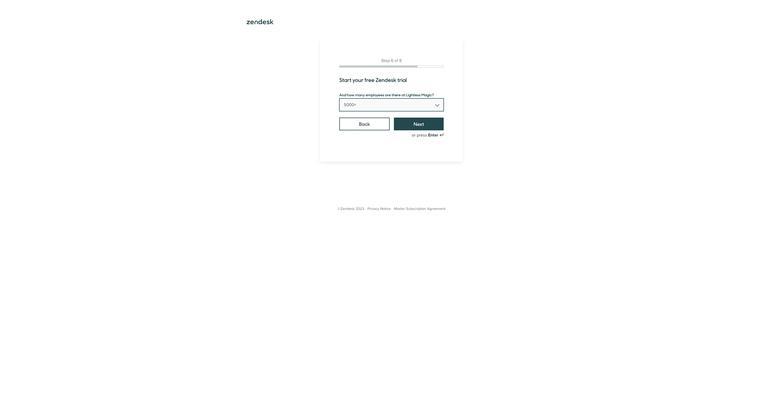 Task type: vqa. For each thing, say whether or not it's contained in the screenshot.
BACK
yes



Task type: describe. For each thing, give the bounding box(es) containing it.
8
[[400, 58, 402, 63]]

employees
[[366, 92, 385, 97]]

enter
[[428, 133, 439, 138]]

start your free zendesk trial
[[340, 76, 407, 84]]

start
[[340, 76, 352, 84]]

privacy notice link
[[368, 207, 391, 211]]

of
[[395, 58, 398, 63]]

step 6 of 8
[[382, 58, 402, 63]]

next
[[414, 121, 424, 127]]

master subscription agreement
[[394, 207, 446, 211]]

there
[[392, 92, 401, 97]]

how
[[347, 92, 355, 97]]

zendesk
[[376, 76, 397, 84]]

step
[[382, 58, 390, 63]]

are
[[385, 92, 391, 97]]

privacy
[[368, 207, 379, 211]]

your
[[353, 76, 364, 84]]

and
[[340, 92, 347, 97]]

next button
[[394, 118, 444, 131]]

trial
[[398, 76, 407, 84]]

©zendesk
[[338, 207, 355, 211]]

zendesk image
[[247, 19, 274, 24]]

enter image
[[440, 133, 444, 137]]

master
[[394, 207, 405, 211]]

back button
[[340, 118, 390, 131]]

at
[[402, 92, 405, 97]]

and how many employees are there at lightless magic ?
[[340, 92, 434, 97]]

lightless
[[406, 92, 421, 97]]

notice
[[380, 207, 391, 211]]



Task type: locate. For each thing, give the bounding box(es) containing it.
or press enter
[[412, 133, 439, 138]]

subscription
[[406, 207, 427, 211]]

privacy notice
[[368, 207, 391, 211]]

or
[[412, 133, 416, 138]]

©zendesk 2023
[[338, 207, 365, 211]]

?
[[432, 92, 434, 97]]

master subscription agreement link
[[394, 207, 446, 211]]

many
[[355, 92, 365, 97]]

6
[[391, 58, 394, 63]]

back
[[359, 121, 370, 127]]

press
[[417, 133, 427, 138]]

free
[[365, 76, 375, 84]]

agreement
[[428, 207, 446, 211]]

©zendesk 2023 link
[[338, 207, 365, 211]]

2023
[[356, 207, 365, 211]]

magic
[[422, 92, 432, 97]]



